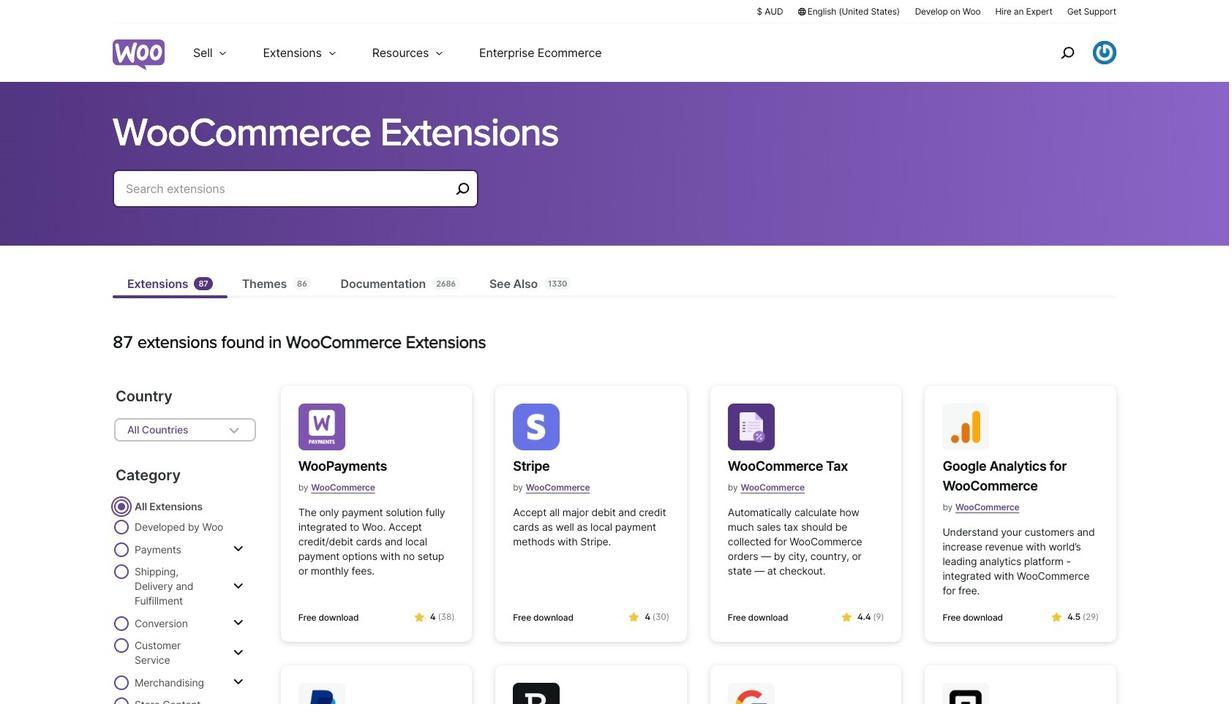 Task type: locate. For each thing, give the bounding box(es) containing it.
0 vertical spatial show subcategories image
[[233, 544, 243, 556]]

0 vertical spatial show subcategories image
[[233, 581, 243, 593]]

Search extensions search field
[[126, 179, 451, 199]]

1 vertical spatial show subcategories image
[[233, 618, 243, 629]]

service navigation menu element
[[1030, 29, 1117, 76]]

1 show subcategories image from the top
[[233, 581, 243, 593]]

show subcategories image
[[233, 544, 243, 556], [233, 618, 243, 629], [233, 647, 243, 659]]

None search field
[[113, 170, 479, 225]]

show subcategories image
[[233, 581, 243, 593], [233, 677, 243, 689]]

2 show subcategories image from the top
[[233, 618, 243, 629]]

1 vertical spatial show subcategories image
[[233, 677, 243, 689]]

2 vertical spatial show subcategories image
[[233, 647, 243, 659]]

angle down image
[[225, 422, 243, 439]]

open account menu image
[[1094, 41, 1117, 64]]

3 show subcategories image from the top
[[233, 647, 243, 659]]



Task type: describe. For each thing, give the bounding box(es) containing it.
1 show subcategories image from the top
[[233, 544, 243, 556]]

search image
[[1056, 41, 1080, 64]]

Filter countries field
[[114, 419, 256, 442]]

2 show subcategories image from the top
[[233, 677, 243, 689]]



Task type: vqa. For each thing, say whether or not it's contained in the screenshot.
checkbox
no



